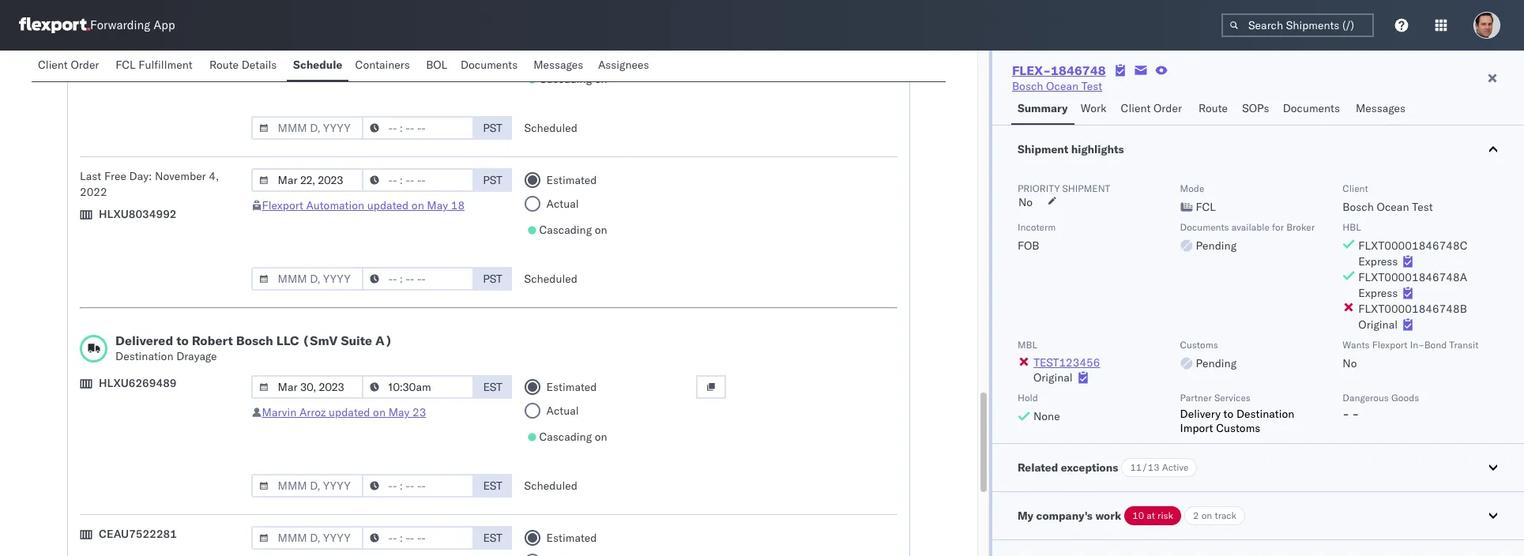 Task type: vqa. For each thing, say whether or not it's contained in the screenshot.
SOPs
yes



Task type: describe. For each thing, give the bounding box(es) containing it.
updated for automation
[[367, 198, 409, 213]]

route details button
[[203, 51, 287, 81]]

fulfillment
[[139, 58, 193, 72]]

delivered
[[115, 333, 173, 349]]

actual for pst
[[547, 197, 579, 211]]

assignees
[[598, 58, 649, 72]]

1 horizontal spatial client order
[[1121, 101, 1183, 115]]

cascading on for pst
[[539, 223, 608, 237]]

fcl for fcl fulfillment
[[116, 58, 136, 72]]

1 - from the left
[[1343, 407, 1350, 421]]

none
[[1034, 409, 1061, 424]]

fcl fulfillment button
[[109, 51, 203, 81]]

bol
[[426, 58, 448, 72]]

updated for arroz
[[329, 405, 370, 420]]

0 horizontal spatial messages
[[534, 58, 584, 72]]

Search Shipments (/) text field
[[1222, 13, 1375, 37]]

to inside partner services delivery to destination import customs
[[1224, 407, 1234, 421]]

robert
[[192, 333, 233, 349]]

a)
[[375, 333, 393, 349]]

company's
[[1037, 509, 1093, 523]]

0 vertical spatial client order button
[[32, 51, 109, 81]]

last
[[80, 169, 101, 183]]

november
[[155, 169, 206, 183]]

related
[[1018, 461, 1059, 475]]

flxt00001846748a
[[1359, 270, 1468, 285]]

2022
[[80, 185, 107, 199]]

0 vertical spatial customs
[[1181, 339, 1219, 351]]

1846748
[[1051, 62, 1106, 78]]

1 vertical spatial messages button
[[1350, 94, 1415, 125]]

arroz
[[299, 405, 326, 420]]

destination inside "delivered to robert bosch llc (smv suite a) destination drayage"
[[115, 349, 174, 364]]

wants flexport in-bond transit no
[[1343, 339, 1479, 371]]

1 -- : -- -- text field from the top
[[362, 168, 474, 192]]

1 horizontal spatial client order button
[[1115, 94, 1193, 125]]

forwarding
[[90, 18, 150, 33]]

order for the topmost the client order button
[[71, 58, 99, 72]]

dangerous goods - -
[[1343, 392, 1420, 421]]

0 horizontal spatial client order
[[38, 58, 99, 72]]

scheduled for pst
[[525, 272, 578, 286]]

fob
[[1018, 239, 1040, 253]]

pending for documents available for broker
[[1196, 239, 1237, 253]]

risk
[[1158, 510, 1174, 522]]

shipment
[[1018, 142, 1069, 157]]

2 pst from the top
[[483, 173, 503, 187]]

at
[[1147, 510, 1156, 522]]

0 horizontal spatial messages button
[[527, 51, 592, 81]]

hlxu6269489
[[99, 376, 177, 390]]

forwarding app
[[90, 18, 175, 33]]

bosch ocean test
[[1012, 79, 1103, 93]]

customs inside partner services delivery to destination import customs
[[1217, 421, 1261, 436]]

schedule
[[293, 58, 343, 72]]

schedule button
[[287, 51, 349, 81]]

work button
[[1075, 94, 1115, 125]]

3 pst from the top
[[483, 272, 503, 286]]

pending for customs
[[1196, 356, 1237, 371]]

10 at risk
[[1133, 510, 1174, 522]]

fcl for fcl
[[1196, 200, 1216, 214]]

client bosch ocean test incoterm fob
[[1018, 183, 1434, 253]]

flexport automation updated on may 18
[[262, 198, 465, 213]]

1 scheduled from the top
[[525, 121, 578, 135]]

bol button
[[420, 51, 454, 81]]

cascading for est
[[539, 430, 592, 444]]

automation
[[306, 198, 365, 213]]

shipment
[[1063, 183, 1111, 194]]

details
[[242, 58, 277, 72]]

partner
[[1181, 392, 1212, 404]]

hbl
[[1343, 221, 1362, 233]]

llc
[[277, 333, 299, 349]]

my company's work
[[1018, 509, 1122, 523]]

1 pst from the top
[[483, 121, 503, 135]]

available
[[1232, 221, 1270, 233]]

delivery
[[1181, 407, 1221, 421]]

route details
[[209, 58, 277, 72]]

bosch inside bosch ocean test link
[[1012, 79, 1044, 93]]

free
[[104, 169, 126, 183]]

mmm d, yyyy text field for automation
[[251, 168, 363, 192]]

related exceptions
[[1018, 461, 1119, 475]]

cascading on for est
[[539, 430, 608, 444]]

1 vertical spatial documents button
[[1277, 94, 1350, 125]]

incoterm
[[1018, 221, 1056, 233]]

shipment highlights
[[1018, 142, 1125, 157]]

estimated for est
[[547, 380, 597, 394]]

to inside "delivered to robert bosch llc (smv suite a) destination drayage"
[[176, 333, 189, 349]]

0 vertical spatial no
[[1019, 195, 1033, 209]]

estimated for pst
[[547, 173, 597, 187]]

containers
[[355, 58, 410, 72]]

11/13
[[1131, 462, 1160, 473]]

est for -- : -- -- text box for est
[[483, 531, 503, 545]]

bosch inside client bosch ocean test incoterm fob
[[1343, 200, 1374, 214]]

flex-1846748
[[1012, 62, 1106, 78]]

(smv
[[302, 333, 338, 349]]

documents for documents available for broker
[[1181, 221, 1230, 233]]

ocean inside client bosch ocean test incoterm fob
[[1377, 200, 1410, 214]]

flexport inside wants flexport in-bond transit no
[[1373, 339, 1408, 351]]

delivered to robert bosch llc (smv suite a) destination drayage
[[115, 333, 393, 364]]

2 on track
[[1194, 510, 1237, 522]]

drayage
[[176, 349, 217, 364]]

0 vertical spatial original
[[1359, 318, 1398, 332]]

active
[[1162, 462, 1189, 473]]

3 mmm d, yyyy text field from the top
[[251, 526, 363, 550]]

sops
[[1243, 101, 1270, 115]]

18
[[451, 198, 465, 213]]

est for first -- : -- -- text field from the bottom of the page
[[483, 479, 503, 493]]

1 vertical spatial messages
[[1356, 101, 1406, 115]]

fcl fulfillment
[[116, 58, 193, 72]]

exceptions
[[1061, 461, 1119, 475]]

broker
[[1287, 221, 1315, 233]]

summary button
[[1012, 94, 1075, 125]]

destination inside partner services delivery to destination import customs
[[1237, 407, 1295, 421]]

1 actual from the top
[[547, 46, 579, 60]]

work
[[1081, 101, 1107, 115]]

forwarding app link
[[19, 17, 175, 33]]

may for 23
[[389, 405, 410, 420]]

for
[[1273, 221, 1284, 233]]

ceau7522281
[[99, 527, 177, 541]]



Task type: locate. For each thing, give the bounding box(es) containing it.
-- : -- -- text field
[[362, 116, 474, 140], [362, 526, 474, 550]]

0 vertical spatial ocean
[[1047, 79, 1079, 93]]

1 horizontal spatial ocean
[[1377, 200, 1410, 214]]

documents button right sops
[[1277, 94, 1350, 125]]

original down test123456 button
[[1034, 371, 1073, 385]]

23
[[413, 405, 426, 420]]

express for flxt00001846748a
[[1359, 286, 1399, 300]]

documents available for broker
[[1181, 221, 1315, 233]]

0 horizontal spatial client order button
[[32, 51, 109, 81]]

-
[[1343, 407, 1350, 421], [1353, 407, 1360, 421]]

1 vertical spatial client order button
[[1115, 94, 1193, 125]]

1 cascading from the top
[[539, 72, 592, 86]]

fcl down mode
[[1196, 200, 1216, 214]]

flexport automation updated on may 18 button
[[262, 198, 465, 213]]

0 vertical spatial may
[[427, 198, 448, 213]]

route left sops
[[1199, 101, 1228, 115]]

fcl inside button
[[116, 58, 136, 72]]

0 vertical spatial cascading
[[539, 72, 592, 86]]

client
[[38, 58, 68, 72], [1121, 101, 1151, 115], [1343, 183, 1369, 194]]

1 vertical spatial original
[[1034, 371, 1073, 385]]

ocean up flxt00001846748c
[[1377, 200, 1410, 214]]

goods
[[1392, 392, 1420, 404]]

3 mmm d, yyyy text field from the top
[[251, 375, 363, 399]]

1 mmm d, yyyy text field from the top
[[251, 116, 363, 140]]

client up hbl
[[1343, 183, 1369, 194]]

2 - from the left
[[1353, 407, 1360, 421]]

1 vertical spatial estimated
[[547, 380, 597, 394]]

route button
[[1193, 94, 1236, 125]]

0 vertical spatial route
[[209, 58, 239, 72]]

sops button
[[1236, 94, 1277, 125]]

1 horizontal spatial messages
[[1356, 101, 1406, 115]]

-- : -- -- text field up a)
[[362, 267, 474, 291]]

summary
[[1018, 101, 1068, 115]]

0 horizontal spatial order
[[71, 58, 99, 72]]

0 vertical spatial messages
[[534, 58, 584, 72]]

1 vertical spatial destination
[[1237, 407, 1295, 421]]

dangerous
[[1343, 392, 1389, 404]]

0 vertical spatial test
[[1082, 79, 1103, 93]]

client order right work button
[[1121, 101, 1183, 115]]

route left details
[[209, 58, 239, 72]]

10
[[1133, 510, 1145, 522]]

no down wants
[[1343, 356, 1358, 371]]

2 vertical spatial documents
[[1181, 221, 1230, 233]]

MMM D, YYYY text field
[[251, 168, 363, 192], [251, 267, 363, 291], [251, 375, 363, 399]]

may
[[427, 198, 448, 213], [389, 405, 410, 420]]

original up wants
[[1359, 318, 1398, 332]]

est for third -- : -- -- text field from the top of the page
[[483, 380, 503, 394]]

1 vertical spatial actual
[[547, 197, 579, 211]]

0 vertical spatial estimated
[[547, 173, 597, 187]]

route inside button
[[209, 58, 239, 72]]

bond
[[1425, 339, 1447, 351]]

marvin arroz updated on may 23
[[262, 405, 426, 420]]

1 vertical spatial route
[[1199, 101, 1228, 115]]

1 horizontal spatial destination
[[1237, 407, 1295, 421]]

0 vertical spatial mmm d, yyyy text field
[[251, 116, 363, 140]]

flexport left in- in the bottom of the page
[[1373, 339, 1408, 351]]

1 horizontal spatial no
[[1343, 356, 1358, 371]]

0 vertical spatial pst
[[483, 121, 503, 135]]

1 vertical spatial bosch
[[1343, 200, 1374, 214]]

client order
[[38, 58, 99, 72], [1121, 101, 1183, 115]]

2 vertical spatial mmm d, yyyy text field
[[251, 375, 363, 399]]

order left route button
[[1154, 101, 1183, 115]]

1 express from the top
[[1359, 255, 1399, 269]]

0 vertical spatial updated
[[367, 198, 409, 213]]

1 horizontal spatial route
[[1199, 101, 1228, 115]]

3 scheduled from the top
[[525, 479, 578, 493]]

1 vertical spatial pst
[[483, 173, 503, 187]]

1 vertical spatial scheduled
[[525, 272, 578, 286]]

client right work button
[[1121, 101, 1151, 115]]

wants
[[1343, 339, 1370, 351]]

3 cascading from the top
[[539, 430, 592, 444]]

0 vertical spatial bosch
[[1012, 79, 1044, 93]]

1 estimated from the top
[[547, 173, 597, 187]]

cascading on
[[539, 72, 608, 86], [539, 223, 608, 237], [539, 430, 608, 444]]

customs up partner
[[1181, 339, 1219, 351]]

no
[[1019, 195, 1033, 209], [1343, 356, 1358, 371]]

to down services
[[1224, 407, 1234, 421]]

0 horizontal spatial bosch
[[236, 333, 273, 349]]

fcl
[[116, 58, 136, 72], [1196, 200, 1216, 214]]

test up flxt00001846748c
[[1413, 200, 1434, 214]]

3 est from the top
[[483, 531, 503, 545]]

test down 1846748
[[1082, 79, 1103, 93]]

hold
[[1018, 392, 1039, 404]]

-- : -- -- text field
[[362, 168, 474, 192], [362, 267, 474, 291], [362, 375, 474, 399], [362, 474, 474, 498]]

client order down flexport. image
[[38, 58, 99, 72]]

bosch inside "delivered to robert bosch llc (smv suite a) destination drayage"
[[236, 333, 273, 349]]

track
[[1215, 510, 1237, 522]]

suite
[[341, 333, 372, 349]]

-- : -- -- text field for pst
[[362, 116, 474, 140]]

0 horizontal spatial ocean
[[1047, 79, 1079, 93]]

express for flxt00001846748c
[[1359, 255, 1399, 269]]

test123456
[[1034, 356, 1101, 370]]

2 -- : -- -- text field from the top
[[362, 526, 474, 550]]

2 vertical spatial cascading on
[[539, 430, 608, 444]]

0 vertical spatial est
[[483, 380, 503, 394]]

client order button right work
[[1115, 94, 1193, 125]]

0 vertical spatial client order
[[38, 58, 99, 72]]

1 horizontal spatial documents button
[[1277, 94, 1350, 125]]

bosch up hbl
[[1343, 200, 1374, 214]]

1 horizontal spatial order
[[1154, 101, 1183, 115]]

services
[[1215, 392, 1251, 404]]

2 vertical spatial est
[[483, 531, 503, 545]]

no down priority
[[1019, 195, 1033, 209]]

3 -- : -- -- text field from the top
[[362, 375, 474, 399]]

2 scheduled from the top
[[525, 272, 578, 286]]

bosch left llc
[[236, 333, 273, 349]]

in-
[[1411, 339, 1425, 351]]

no inside wants flexport in-bond transit no
[[1343, 356, 1358, 371]]

1 vertical spatial ocean
[[1377, 200, 1410, 214]]

4,
[[209, 169, 219, 183]]

1 vertical spatial documents
[[1283, 101, 1341, 115]]

messages
[[534, 58, 584, 72], [1356, 101, 1406, 115]]

0 vertical spatial flexport
[[262, 198, 303, 213]]

priority
[[1018, 183, 1060, 194]]

2 horizontal spatial bosch
[[1343, 200, 1374, 214]]

shipment highlights button
[[993, 126, 1525, 173]]

mmm d, yyyy text field up 'automation'
[[251, 168, 363, 192]]

0 horizontal spatial test
[[1082, 79, 1103, 93]]

documents for the top documents button
[[461, 58, 518, 72]]

mmm d, yyyy text field up arroz
[[251, 375, 363, 399]]

express
[[1359, 255, 1399, 269], [1359, 286, 1399, 300]]

client inside client bosch ocean test incoterm fob
[[1343, 183, 1369, 194]]

MMM D, YYYY text field
[[251, 116, 363, 140], [251, 474, 363, 498], [251, 526, 363, 550]]

1 vertical spatial mmm d, yyyy text field
[[251, 474, 363, 498]]

1 vertical spatial order
[[1154, 101, 1183, 115]]

documents for the bottommost documents button
[[1283, 101, 1341, 115]]

mmm d, yyyy text field up (smv
[[251, 267, 363, 291]]

2 mmm d, yyyy text field from the top
[[251, 474, 363, 498]]

express up flxt00001846748a
[[1359, 255, 1399, 269]]

1 horizontal spatial fcl
[[1196, 200, 1216, 214]]

route
[[209, 58, 239, 72], [1199, 101, 1228, 115]]

client for the right the client order button
[[1121, 101, 1151, 115]]

route inside button
[[1199, 101, 1228, 115]]

0 horizontal spatial original
[[1034, 371, 1073, 385]]

pending down documents available for broker
[[1196, 239, 1237, 253]]

my
[[1018, 509, 1034, 523]]

2 pending from the top
[[1196, 356, 1237, 371]]

assignees button
[[592, 51, 659, 81]]

client order button down flexport. image
[[32, 51, 109, 81]]

client down flexport. image
[[38, 58, 68, 72]]

2 est from the top
[[483, 479, 503, 493]]

flexport left 'automation'
[[262, 198, 303, 213]]

3 estimated from the top
[[547, 531, 597, 545]]

1 est from the top
[[483, 380, 503, 394]]

highlights
[[1072, 142, 1125, 157]]

-- : -- -- text field up 18
[[362, 168, 474, 192]]

2 mmm d, yyyy text field from the top
[[251, 267, 363, 291]]

mmm d, yyyy text field for arroz
[[251, 375, 363, 399]]

to
[[176, 333, 189, 349], [1224, 407, 1234, 421]]

flexport
[[262, 198, 303, 213], [1373, 339, 1408, 351]]

0 vertical spatial order
[[71, 58, 99, 72]]

destination down services
[[1237, 407, 1295, 421]]

2 estimated from the top
[[547, 380, 597, 394]]

0 vertical spatial messages button
[[527, 51, 592, 81]]

to up 'drayage' on the left bottom of page
[[176, 333, 189, 349]]

test
[[1082, 79, 1103, 93], [1413, 200, 1434, 214]]

11/13 active
[[1131, 462, 1189, 473]]

may left the 23
[[389, 405, 410, 420]]

1 vertical spatial to
[[1224, 407, 1234, 421]]

flxt00001846748c
[[1359, 239, 1468, 253]]

1 horizontal spatial documents
[[1181, 221, 1230, 233]]

cascading for pst
[[539, 223, 592, 237]]

0 vertical spatial mmm d, yyyy text field
[[251, 168, 363, 192]]

0 horizontal spatial route
[[209, 58, 239, 72]]

mode
[[1181, 183, 1205, 194]]

0 vertical spatial documents button
[[454, 51, 527, 81]]

0 vertical spatial documents
[[461, 58, 518, 72]]

0 horizontal spatial fcl
[[116, 58, 136, 72]]

bosch ocean test link
[[1012, 78, 1103, 94]]

documents right bol button
[[461, 58, 518, 72]]

flexport. image
[[19, 17, 90, 33]]

flex-1846748 link
[[1012, 62, 1106, 78]]

2
[[1194, 510, 1200, 522]]

1 vertical spatial est
[[483, 479, 503, 493]]

messages button
[[527, 51, 592, 81], [1350, 94, 1415, 125]]

2 cascading on from the top
[[539, 223, 608, 237]]

ocean down flex-1846748
[[1047, 79, 1079, 93]]

express up flxt00001846748b
[[1359, 286, 1399, 300]]

ocean
[[1047, 79, 1079, 93], [1377, 200, 1410, 214]]

order down forwarding app link
[[71, 58, 99, 72]]

transit
[[1450, 339, 1479, 351]]

0 horizontal spatial documents
[[461, 58, 518, 72]]

containers button
[[349, 51, 420, 81]]

1 vertical spatial cascading on
[[539, 223, 608, 237]]

updated right 'automation'
[[367, 198, 409, 213]]

hlxu8034992
[[99, 207, 177, 221]]

app
[[153, 18, 175, 33]]

may left 18
[[427, 198, 448, 213]]

customs down services
[[1217, 421, 1261, 436]]

2 vertical spatial mmm d, yyyy text field
[[251, 526, 363, 550]]

documents down mode
[[1181, 221, 1230, 233]]

2 vertical spatial scheduled
[[525, 479, 578, 493]]

test inside client bosch ocean test incoterm fob
[[1413, 200, 1434, 214]]

1 vertical spatial cascading
[[539, 223, 592, 237]]

-- : -- -- text field for est
[[362, 526, 474, 550]]

1 pending from the top
[[1196, 239, 1237, 253]]

customs
[[1181, 339, 1219, 351], [1217, 421, 1261, 436]]

mbl
[[1018, 339, 1038, 351]]

1 horizontal spatial original
[[1359, 318, 1398, 332]]

1 vertical spatial may
[[389, 405, 410, 420]]

0 vertical spatial express
[[1359, 255, 1399, 269]]

2 actual from the top
[[547, 197, 579, 211]]

documents button right bol
[[454, 51, 527, 81]]

1 vertical spatial flexport
[[1373, 339, 1408, 351]]

test123456 button
[[1034, 356, 1101, 370]]

route for route details
[[209, 58, 239, 72]]

0 horizontal spatial -
[[1343, 407, 1350, 421]]

2 horizontal spatial client
[[1343, 183, 1369, 194]]

priority shipment
[[1018, 183, 1111, 194]]

2 express from the top
[[1359, 286, 1399, 300]]

1 horizontal spatial client
[[1121, 101, 1151, 115]]

2 -- : -- -- text field from the top
[[362, 267, 474, 291]]

1 vertical spatial mmm d, yyyy text field
[[251, 267, 363, 291]]

1 horizontal spatial test
[[1413, 200, 1434, 214]]

marvin
[[262, 405, 297, 420]]

0 horizontal spatial to
[[176, 333, 189, 349]]

route for route
[[1199, 101, 1228, 115]]

1 mmm d, yyyy text field from the top
[[251, 168, 363, 192]]

last free day: november 4, 2022
[[80, 169, 219, 199]]

0 horizontal spatial may
[[389, 405, 410, 420]]

0 vertical spatial fcl
[[116, 58, 136, 72]]

client for the topmost the client order button
[[38, 58, 68, 72]]

2 vertical spatial client
[[1343, 183, 1369, 194]]

pending
[[1196, 239, 1237, 253], [1196, 356, 1237, 371]]

updated right arroz
[[329, 405, 370, 420]]

work
[[1096, 509, 1122, 523]]

1 vertical spatial -- : -- -- text field
[[362, 526, 474, 550]]

3 cascading on from the top
[[539, 430, 608, 444]]

0 vertical spatial destination
[[115, 349, 174, 364]]

3 actual from the top
[[547, 404, 579, 418]]

pst
[[483, 121, 503, 135], [483, 173, 503, 187], [483, 272, 503, 286]]

bosch down flex-
[[1012, 79, 1044, 93]]

1 vertical spatial no
[[1343, 356, 1358, 371]]

1 vertical spatial client
[[1121, 101, 1151, 115]]

1 horizontal spatial may
[[427, 198, 448, 213]]

0 vertical spatial scheduled
[[525, 121, 578, 135]]

documents right sops button
[[1283, 101, 1341, 115]]

1 vertical spatial customs
[[1217, 421, 1261, 436]]

1 vertical spatial pending
[[1196, 356, 1237, 371]]

marvin arroz updated on may 23 button
[[262, 405, 426, 420]]

order for the right the client order button
[[1154, 101, 1183, 115]]

day:
[[129, 169, 152, 183]]

scheduled for est
[[525, 479, 578, 493]]

1 vertical spatial express
[[1359, 286, 1399, 300]]

1 horizontal spatial flexport
[[1373, 339, 1408, 351]]

documents
[[461, 58, 518, 72], [1283, 101, 1341, 115], [1181, 221, 1230, 233]]

estimated
[[547, 173, 597, 187], [547, 380, 597, 394], [547, 531, 597, 545]]

pending up services
[[1196, 356, 1237, 371]]

1 -- : -- -- text field from the top
[[362, 116, 474, 140]]

0 horizontal spatial documents button
[[454, 51, 527, 81]]

actual
[[547, 46, 579, 60], [547, 197, 579, 211], [547, 404, 579, 418]]

fcl left fulfillment
[[116, 58, 136, 72]]

1 horizontal spatial -
[[1353, 407, 1360, 421]]

2 cascading from the top
[[539, 223, 592, 237]]

actual for est
[[547, 404, 579, 418]]

0 vertical spatial cascading on
[[539, 72, 608, 86]]

flxt00001846748b
[[1359, 302, 1468, 316]]

-- : -- -- text field up the 23
[[362, 375, 474, 399]]

0 horizontal spatial flexport
[[262, 198, 303, 213]]

1 cascading on from the top
[[539, 72, 608, 86]]

may for 18
[[427, 198, 448, 213]]

1 vertical spatial fcl
[[1196, 200, 1216, 214]]

1 horizontal spatial messages button
[[1350, 94, 1415, 125]]

4 -- : -- -- text field from the top
[[362, 474, 474, 498]]

destination down delivered
[[115, 349, 174, 364]]

1 vertical spatial client order
[[1121, 101, 1183, 115]]

0 vertical spatial client
[[38, 58, 68, 72]]

-- : -- -- text field down the 23
[[362, 474, 474, 498]]



